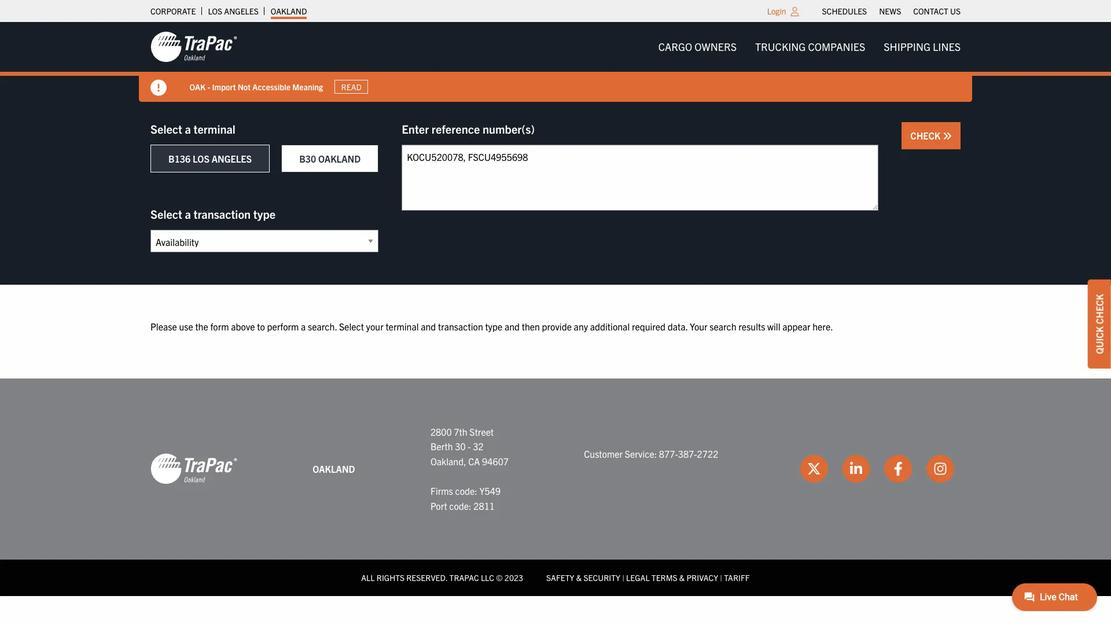 Task type: vqa. For each thing, say whether or not it's contained in the screenshot.
Schedules link
yes



Task type: describe. For each thing, give the bounding box(es) containing it.
select a transaction type
[[151, 207, 276, 221]]

will
[[768, 321, 781, 332]]

customer service: 877-387-2722
[[584, 448, 719, 460]]

1 vertical spatial terminal
[[386, 321, 419, 332]]

additional
[[590, 321, 630, 332]]

©
[[496, 573, 503, 583]]

cargo owners link
[[649, 35, 746, 59]]

solid image inside check button
[[943, 131, 952, 141]]

2 vertical spatial select
[[339, 321, 364, 332]]

trapac
[[450, 573, 479, 583]]

firms code:  y549 port code:  2811
[[431, 485, 501, 512]]

check button
[[902, 122, 961, 149]]

select for select a transaction type
[[151, 207, 182, 221]]

login
[[768, 6, 787, 16]]

corporate
[[151, 6, 196, 16]]

0 horizontal spatial -
[[208, 81, 211, 92]]

here.
[[813, 321, 834, 332]]

please
[[151, 321, 177, 332]]

contact us
[[914, 6, 961, 16]]

legal
[[627, 573, 650, 583]]

trucking
[[756, 40, 806, 53]]

oakland inside footer
[[313, 463, 355, 475]]

2722
[[697, 448, 719, 460]]

enter reference number(s)
[[402, 122, 535, 136]]

tariff link
[[724, 573, 750, 583]]

y549
[[480, 485, 501, 497]]

oak
[[190, 81, 206, 92]]

check inside check button
[[911, 130, 943, 141]]

2811
[[474, 500, 495, 512]]

privacy
[[687, 573, 719, 583]]

check inside quick check link
[[1094, 294, 1106, 324]]

accessible
[[253, 81, 291, 92]]

lines
[[933, 40, 961, 53]]

news link
[[880, 3, 902, 19]]

select for select a terminal
[[151, 122, 182, 136]]

1 oakland image from the top
[[151, 31, 237, 63]]

1 vertical spatial code:
[[449, 500, 472, 512]]

safety & security | legal terms & privacy | tariff
[[547, 573, 750, 583]]

search
[[710, 321, 737, 332]]

30
[[455, 441, 466, 452]]

light image
[[791, 7, 799, 16]]

los angeles
[[208, 6, 259, 16]]

0 vertical spatial oakland
[[271, 6, 307, 16]]

387-
[[678, 448, 697, 460]]

shipping lines
[[884, 40, 961, 53]]

b30 oakland
[[299, 153, 361, 164]]

32
[[473, 441, 484, 452]]

1 horizontal spatial type
[[485, 321, 503, 332]]

877-
[[659, 448, 678, 460]]

oak - import not accessible meaning
[[190, 81, 323, 92]]

a for transaction
[[185, 207, 191, 221]]

search.
[[308, 321, 337, 332]]

shipping
[[884, 40, 931, 53]]

the
[[195, 321, 208, 332]]

companies
[[809, 40, 866, 53]]

safety
[[547, 573, 575, 583]]

menu bar containing schedules
[[816, 3, 967, 19]]

- inside 2800 7th street berth 30 - 32 oakland, ca 94607
[[468, 441, 471, 452]]

reserved.
[[407, 573, 448, 583]]

street
[[470, 426, 494, 437]]

data.
[[668, 321, 688, 332]]

above
[[231, 321, 255, 332]]

meaning
[[293, 81, 323, 92]]

safety & security link
[[547, 573, 621, 583]]

quick check link
[[1089, 280, 1112, 369]]

read
[[342, 82, 362, 92]]

schedules link
[[823, 3, 867, 19]]

reference
[[432, 122, 480, 136]]

0 horizontal spatial transaction
[[194, 207, 251, 221]]

94607
[[482, 456, 509, 467]]

terms
[[652, 573, 678, 583]]

appear
[[783, 321, 811, 332]]

us
[[951, 6, 961, 16]]

ca
[[469, 456, 480, 467]]

0 horizontal spatial solid image
[[151, 80, 167, 96]]

0 vertical spatial code:
[[455, 485, 478, 497]]

customer
[[584, 448, 623, 460]]

banner containing cargo owners
[[0, 22, 1112, 102]]

2023
[[505, 573, 523, 583]]

oakland,
[[431, 456, 466, 467]]

1 vertical spatial los
[[193, 153, 210, 164]]

use
[[179, 321, 193, 332]]

los angeles link
[[208, 3, 259, 19]]



Task type: locate. For each thing, give the bounding box(es) containing it.
results
[[739, 321, 766, 332]]

1 horizontal spatial check
[[1094, 294, 1106, 324]]

your
[[690, 321, 708, 332]]

a for terminal
[[185, 122, 191, 136]]

form
[[210, 321, 229, 332]]

required
[[632, 321, 666, 332]]

any
[[574, 321, 588, 332]]

then
[[522, 321, 540, 332]]

terminal right your
[[386, 321, 419, 332]]

b136
[[168, 153, 191, 164]]

legal terms & privacy link
[[627, 573, 719, 583]]

Enter reference number(s) text field
[[402, 145, 879, 211]]

rights
[[377, 573, 405, 583]]

1 vertical spatial oakland
[[318, 153, 361, 164]]

login link
[[768, 6, 787, 16]]

angeles down select a terminal
[[212, 153, 252, 164]]

select left your
[[339, 321, 364, 332]]

1 vertical spatial type
[[485, 321, 503, 332]]

contact us link
[[914, 3, 961, 19]]

0 horizontal spatial and
[[421, 321, 436, 332]]

trucking companies link
[[746, 35, 875, 59]]

cargo owners
[[659, 40, 737, 53]]

menu bar
[[816, 3, 967, 19], [649, 35, 970, 59]]

1 & from the left
[[576, 573, 582, 583]]

oakland image inside footer
[[151, 453, 237, 485]]

0 vertical spatial menu bar
[[816, 3, 967, 19]]

type
[[253, 207, 276, 221], [485, 321, 503, 332]]

menu bar containing cargo owners
[[649, 35, 970, 59]]

quick
[[1094, 326, 1106, 354]]

quick check
[[1094, 294, 1106, 354]]

code:
[[455, 485, 478, 497], [449, 500, 472, 512]]

& right safety
[[576, 573, 582, 583]]

shipping lines link
[[875, 35, 970, 59]]

oakland
[[271, 6, 307, 16], [318, 153, 361, 164], [313, 463, 355, 475]]

-
[[208, 81, 211, 92], [468, 441, 471, 452]]

a down b136
[[185, 207, 191, 221]]

1 horizontal spatial terminal
[[386, 321, 419, 332]]

2 vertical spatial oakland
[[313, 463, 355, 475]]

footer
[[0, 378, 1112, 596]]

number(s)
[[483, 122, 535, 136]]

read link
[[335, 80, 369, 94]]

perform
[[267, 321, 299, 332]]

select down b136
[[151, 207, 182, 221]]

1 vertical spatial angeles
[[212, 153, 252, 164]]

llc
[[481, 573, 495, 583]]

|
[[623, 573, 625, 583], [720, 573, 723, 583]]

and left the then
[[505, 321, 520, 332]]

code: up 2811
[[455, 485, 478, 497]]

0 vertical spatial oakland image
[[151, 31, 237, 63]]

owners
[[695, 40, 737, 53]]

angeles left oakland 'link'
[[224, 6, 259, 16]]

all
[[361, 573, 375, 583]]

1 vertical spatial solid image
[[943, 131, 952, 141]]

enter
[[402, 122, 429, 136]]

0 vertical spatial transaction
[[194, 207, 251, 221]]

los
[[208, 6, 222, 16], [193, 153, 210, 164]]

&
[[576, 573, 582, 583], [680, 573, 685, 583]]

0 vertical spatial a
[[185, 122, 191, 136]]

0 horizontal spatial check
[[911, 130, 943, 141]]

select a terminal
[[151, 122, 236, 136]]

firms
[[431, 485, 453, 497]]

check
[[911, 130, 943, 141], [1094, 294, 1106, 324]]

1 vertical spatial a
[[185, 207, 191, 221]]

2 oakland image from the top
[[151, 453, 237, 485]]

- right oak
[[208, 81, 211, 92]]

1 vertical spatial menu bar
[[649, 35, 970, 59]]

1 vertical spatial -
[[468, 441, 471, 452]]

menu bar inside banner
[[649, 35, 970, 59]]

2 and from the left
[[505, 321, 520, 332]]

0 vertical spatial solid image
[[151, 80, 167, 96]]

a left the search.
[[301, 321, 306, 332]]

1 horizontal spatial solid image
[[943, 131, 952, 141]]

menu bar down light image
[[649, 35, 970, 59]]

1 horizontal spatial transaction
[[438, 321, 483, 332]]

banner
[[0, 22, 1112, 102]]

2 & from the left
[[680, 573, 685, 583]]

oakland image
[[151, 31, 237, 63], [151, 453, 237, 485]]

| left legal
[[623, 573, 625, 583]]

tariff
[[724, 573, 750, 583]]

0 vertical spatial -
[[208, 81, 211, 92]]

schedules
[[823, 6, 867, 16]]

transaction
[[194, 207, 251, 221], [438, 321, 483, 332]]

0 vertical spatial angeles
[[224, 6, 259, 16]]

los right the corporate at the top left of page
[[208, 6, 222, 16]]

0 horizontal spatial type
[[253, 207, 276, 221]]

- right 30
[[468, 441, 471, 452]]

2800 7th street berth 30 - 32 oakland, ca 94607
[[431, 426, 509, 467]]

1 vertical spatial check
[[1094, 294, 1106, 324]]

| left tariff link
[[720, 573, 723, 583]]

corporate link
[[151, 3, 196, 19]]

1 vertical spatial transaction
[[438, 321, 483, 332]]

1 horizontal spatial &
[[680, 573, 685, 583]]

angeles
[[224, 6, 259, 16], [212, 153, 252, 164]]

los inside los angeles link
[[208, 6, 222, 16]]

1 vertical spatial select
[[151, 207, 182, 221]]

0 horizontal spatial terminal
[[194, 122, 236, 136]]

1 vertical spatial oakland image
[[151, 453, 237, 485]]

select up b136
[[151, 122, 182, 136]]

solid image
[[151, 80, 167, 96], [943, 131, 952, 141]]

los right b136
[[193, 153, 210, 164]]

a up b136
[[185, 122, 191, 136]]

service:
[[625, 448, 657, 460]]

to
[[257, 321, 265, 332]]

0 vertical spatial type
[[253, 207, 276, 221]]

all rights reserved. trapac llc © 2023
[[361, 573, 523, 583]]

1 horizontal spatial -
[[468, 441, 471, 452]]

2 vertical spatial a
[[301, 321, 306, 332]]

0 horizontal spatial |
[[623, 573, 625, 583]]

import
[[212, 81, 236, 92]]

terminal up b136 los angeles
[[194, 122, 236, 136]]

footer containing 2800 7th street
[[0, 378, 1112, 596]]

berth
[[431, 441, 453, 452]]

news
[[880, 6, 902, 16]]

a
[[185, 122, 191, 136], [185, 207, 191, 221], [301, 321, 306, 332]]

code: right port
[[449, 500, 472, 512]]

0 vertical spatial los
[[208, 6, 222, 16]]

1 and from the left
[[421, 321, 436, 332]]

0 vertical spatial select
[[151, 122, 182, 136]]

your
[[366, 321, 384, 332]]

2 | from the left
[[720, 573, 723, 583]]

0 vertical spatial terminal
[[194, 122, 236, 136]]

security
[[584, 573, 621, 583]]

0 horizontal spatial &
[[576, 573, 582, 583]]

port
[[431, 500, 447, 512]]

1 horizontal spatial |
[[720, 573, 723, 583]]

and right your
[[421, 321, 436, 332]]

provide
[[542, 321, 572, 332]]

oakland link
[[271, 3, 307, 19]]

1 horizontal spatial and
[[505, 321, 520, 332]]

trucking companies
[[756, 40, 866, 53]]

menu bar up shipping at the right top of the page
[[816, 3, 967, 19]]

& right terms
[[680, 573, 685, 583]]

1 | from the left
[[623, 573, 625, 583]]

terminal
[[194, 122, 236, 136], [386, 321, 419, 332]]

cargo
[[659, 40, 693, 53]]

0 vertical spatial check
[[911, 130, 943, 141]]

not
[[238, 81, 251, 92]]

please use the form above to perform a search. select your terminal and transaction type and then provide any additional required data. your search results will appear here.
[[151, 321, 834, 332]]

contact
[[914, 6, 949, 16]]

2800
[[431, 426, 452, 437]]



